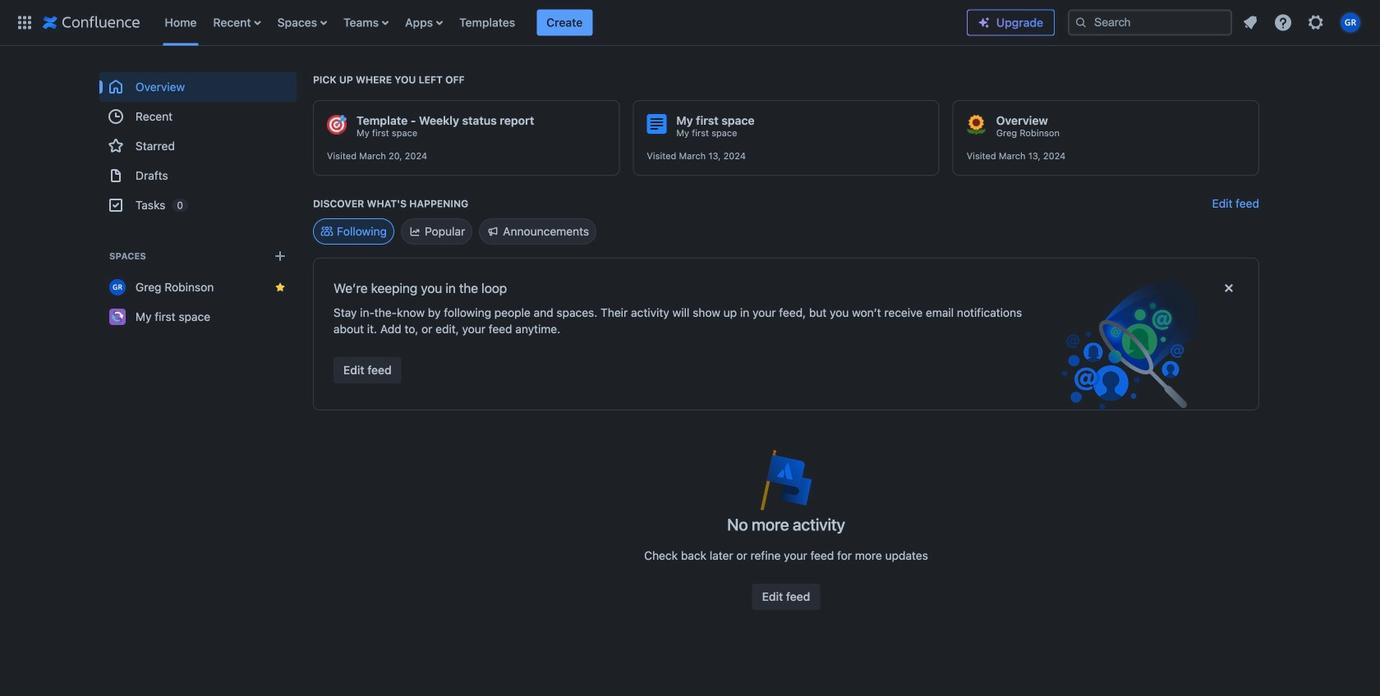 Task type: vqa. For each thing, say whether or not it's contained in the screenshot.
Open search bar icon
no



Task type: locate. For each thing, give the bounding box(es) containing it.
None search field
[[1068, 9, 1233, 36]]

:sunflower: image
[[967, 115, 987, 135]]

:sunflower: image
[[967, 115, 987, 135]]

list
[[157, 0, 967, 46], [1236, 8, 1371, 37]]

button group group
[[752, 584, 820, 611]]

confluence image
[[43, 13, 140, 32], [43, 13, 140, 32]]

list for appswitcher icon
[[157, 0, 967, 46]]

help icon image
[[1274, 13, 1293, 32]]

list item
[[537, 9, 593, 36]]

banner
[[0, 0, 1381, 46]]

group
[[99, 72, 297, 220]]

close message box image
[[1220, 279, 1239, 298]]

premium image
[[978, 16, 991, 29]]

1 horizontal spatial list
[[1236, 8, 1371, 37]]

:dart: image
[[327, 115, 347, 135]]

0 horizontal spatial list
[[157, 0, 967, 46]]



Task type: describe. For each thing, give the bounding box(es) containing it.
global element
[[10, 0, 967, 46]]

:dart: image
[[327, 115, 347, 135]]

create a space image
[[270, 247, 290, 266]]

notification icon image
[[1241, 13, 1261, 32]]

Search field
[[1068, 9, 1233, 36]]

settings icon image
[[1307, 13, 1326, 32]]

unstar this space image
[[274, 281, 287, 294]]

list for premium icon
[[1236, 8, 1371, 37]]

list item inside list
[[537, 9, 593, 36]]

appswitcher icon image
[[15, 13, 35, 32]]

search image
[[1075, 16, 1088, 29]]



